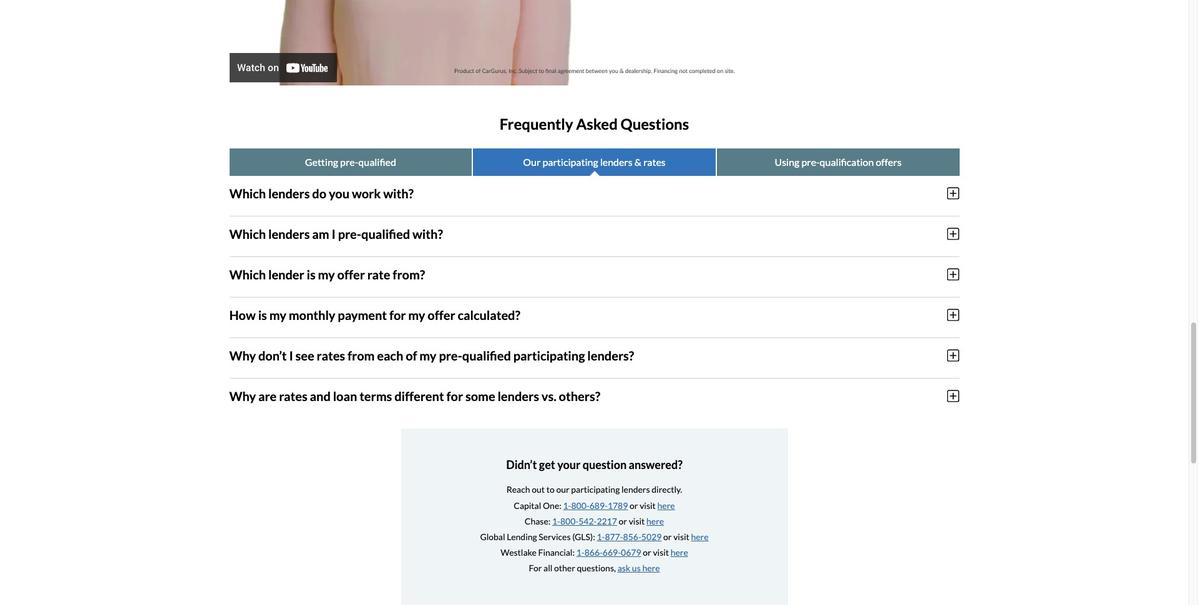 Task type: describe. For each thing, give the bounding box(es) containing it.
using pre-qualification offers button
[[717, 148, 960, 176]]

542-
[[579, 516, 597, 527]]

which lender is my offer rate from?
[[229, 267, 425, 282]]

here right 'us' at the right bottom of page
[[643, 563, 660, 574]]

answered?
[[629, 458, 683, 472]]

1 vertical spatial for
[[447, 389, 463, 404]]

which lenders am i pre-qualified with? button
[[229, 217, 960, 252]]

for
[[529, 563, 542, 574]]

qualification
[[820, 156, 874, 168]]

856-
[[624, 532, 642, 543]]

1- up services on the left
[[553, 516, 561, 527]]

why for why don't i see rates from each of my pre-qualified participating lenders?
[[229, 348, 256, 363]]

do
[[312, 186, 327, 201]]

participating inside our participating lenders & rates button
[[543, 156, 599, 168]]

lenders?
[[588, 348, 635, 363]]

using
[[775, 156, 800, 168]]

getting pre-qualified button
[[229, 148, 472, 176]]

global
[[480, 532, 506, 543]]

which for which lender is my offer rate from?
[[229, 267, 266, 282]]

our participating lenders & rates tab panel
[[229, 176, 960, 419]]

how
[[229, 308, 256, 323]]

plus square image inside "which lenders do you work with?" button
[[948, 187, 960, 200]]

lenders inside 'reach out to our participating lenders directly. capital one: 1-800-689-1789 or visit here chase: 1-800-542-2217 or visit here global lending services (gls): 1-877-856-5029 or visit here westlake financial: 1-866-669-0679 or visit here for all other questions, ask us here'
[[622, 485, 650, 495]]

why don't i see rates from each of my pre-qualified participating lenders? button
[[229, 338, 960, 373]]

reach out to our participating lenders directly. capital one: 1-800-689-1789 or visit here chase: 1-800-542-2217 or visit here global lending services (gls): 1-877-856-5029 or visit here westlake financial: 1-866-669-0679 or visit here for all other questions, ask us here
[[480, 485, 709, 574]]

participating inside 'reach out to our participating lenders directly. capital one: 1-800-689-1789 or visit here chase: 1-800-542-2217 or visit here global lending services (gls): 1-877-856-5029 or visit here westlake financial: 1-866-669-0679 or visit here for all other questions, ask us here'
[[572, 485, 620, 495]]

to
[[547, 485, 555, 495]]

or right 5029
[[664, 532, 672, 543]]

here down directly.
[[658, 501, 675, 511]]

with? inside button
[[413, 227, 443, 242]]

1-877-856-5029 link
[[597, 532, 662, 543]]

didn't get your question answered?
[[507, 458, 683, 472]]

out
[[532, 485, 545, 495]]

here link for 1-877-856-5029
[[692, 532, 709, 543]]

each
[[377, 348, 404, 363]]

are
[[259, 389, 277, 404]]

which lender is my offer rate from? button
[[229, 257, 960, 292]]

rates for see
[[317, 348, 345, 363]]

plus square image for with?
[[948, 227, 960, 241]]

which lenders am i pre-qualified with?
[[229, 227, 443, 242]]

877-
[[605, 532, 624, 543]]

2217
[[597, 516, 618, 527]]

plus square image for others?
[[948, 390, 960, 403]]

&
[[635, 156, 642, 168]]

is inside button
[[258, 308, 267, 323]]

getting
[[305, 156, 338, 168]]

i inside button
[[332, 227, 336, 242]]

and
[[310, 389, 331, 404]]

offer inside button
[[338, 267, 365, 282]]

why for why are rates and loan terms different for some lenders vs. others?
[[229, 389, 256, 404]]

866-
[[585, 548, 603, 558]]

qualified inside button
[[359, 156, 396, 168]]

payment
[[338, 308, 387, 323]]

ask
[[618, 563, 631, 574]]

which for which lenders am i pre-qualified with?
[[229, 227, 266, 242]]

lenders left vs.
[[498, 389, 539, 404]]

lending
[[507, 532, 537, 543]]

pre- inside button
[[338, 227, 362, 242]]

capital
[[514, 501, 542, 511]]

our participating lenders & rates button
[[473, 148, 716, 176]]

qualified inside "button"
[[463, 348, 511, 363]]

all
[[544, 563, 553, 574]]

689-
[[590, 501, 608, 511]]

qualified inside button
[[362, 227, 410, 242]]

pre- right "getting"
[[340, 156, 359, 168]]

am
[[312, 227, 329, 242]]

669-
[[603, 548, 621, 558]]

participating inside why don't i see rates from each of my pre-qualified participating lenders? "button"
[[514, 348, 585, 363]]

getting pre-qualified
[[305, 156, 396, 168]]

pre- inside "button"
[[439, 348, 463, 363]]

plus square image for from?
[[948, 268, 960, 282]]

which lenders do you work with?
[[229, 186, 414, 201]]

how is my monthly payment for my offer calculated? button
[[229, 298, 960, 333]]

visit up 856-
[[629, 516, 645, 527]]

with? inside button
[[384, 186, 414, 201]]

rate
[[368, 267, 391, 282]]

question
[[583, 458, 627, 472]]

which lenders do you work with? button
[[229, 176, 960, 211]]

(gls):
[[573, 532, 596, 543]]

0 horizontal spatial rates
[[279, 389, 308, 404]]

1- down "(gls):"
[[577, 548, 585, 558]]

didn't
[[507, 458, 537, 472]]

financial:
[[539, 548, 575, 558]]

offers
[[876, 156, 902, 168]]

1-800-542-2217 link
[[553, 516, 618, 527]]



Task type: locate. For each thing, give the bounding box(es) containing it.
0 vertical spatial participating
[[543, 156, 599, 168]]

rates
[[644, 156, 666, 168], [317, 348, 345, 363], [279, 389, 308, 404]]

why left don't
[[229, 348, 256, 363]]

plus square image for participating
[[948, 349, 960, 363]]

chase:
[[525, 516, 551, 527]]

i
[[332, 227, 336, 242], [289, 348, 293, 363]]

participating up 1-800-689-1789 "link"
[[572, 485, 620, 495]]

2 plus square image from the top
[[948, 349, 960, 363]]

3 plus square image from the top
[[948, 390, 960, 403]]

asked
[[577, 115, 618, 133]]

1 horizontal spatial rates
[[317, 348, 345, 363]]

questions,
[[577, 563, 616, 574]]

or
[[630, 501, 639, 511], [619, 516, 628, 527], [664, 532, 672, 543], [643, 548, 652, 558]]

pre- right am
[[338, 227, 362, 242]]

why inside button
[[229, 389, 256, 404]]

2 vertical spatial qualified
[[463, 348, 511, 363]]

3 plus square image from the top
[[948, 268, 960, 282]]

offer left rate
[[338, 267, 365, 282]]

1-800-689-1789 link
[[564, 501, 628, 511]]

my
[[318, 267, 335, 282], [270, 308, 287, 323], [409, 308, 426, 323], [420, 348, 437, 363]]

here link
[[658, 501, 675, 511], [647, 516, 665, 527], [692, 532, 709, 543], [671, 548, 689, 558]]

frequently asked questions tab list
[[229, 148, 960, 176]]

i right am
[[332, 227, 336, 242]]

how is my monthly payment for my offer calculated?
[[229, 308, 521, 323]]

plus square image inside the which lender is my offer rate from? button
[[948, 268, 960, 282]]

2 vertical spatial which
[[229, 267, 266, 282]]

here link for 1-800-689-1789
[[658, 501, 675, 511]]

or right 1789
[[630, 501, 639, 511]]

participating
[[543, 156, 599, 168], [514, 348, 585, 363], [572, 485, 620, 495]]

1 vertical spatial why
[[229, 389, 256, 404]]

is right lender
[[307, 267, 316, 282]]

lenders left "&"
[[601, 156, 633, 168]]

ask us here link
[[618, 563, 660, 574]]

my right of
[[420, 348, 437, 363]]

visit
[[640, 501, 656, 511], [629, 516, 645, 527], [674, 532, 690, 543], [653, 548, 669, 558]]

is right how
[[258, 308, 267, 323]]

from?
[[393, 267, 425, 282]]

get
[[539, 458, 556, 472]]

1 horizontal spatial i
[[332, 227, 336, 242]]

participating right our
[[543, 156, 599, 168]]

1 vertical spatial 800-
[[561, 516, 579, 527]]

why are rates and loan terms different for some lenders vs. others? button
[[229, 379, 960, 414]]

our
[[523, 156, 541, 168]]

1789
[[608, 501, 628, 511]]

loan
[[333, 389, 357, 404]]

2 vertical spatial plus square image
[[948, 390, 960, 403]]

reach
[[507, 485, 531, 495]]

offer up why don't i see rates from each of my pre-qualified participating lenders?
[[428, 308, 456, 323]]

with?
[[384, 186, 414, 201], [413, 227, 443, 242]]

or right 0679 on the right bottom of the page
[[643, 548, 652, 558]]

2 horizontal spatial rates
[[644, 156, 666, 168]]

1-
[[564, 501, 572, 511], [553, 516, 561, 527], [597, 532, 605, 543], [577, 548, 585, 558]]

0 vertical spatial why
[[229, 348, 256, 363]]

other
[[555, 563, 576, 574]]

800-
[[572, 501, 590, 511], [561, 516, 579, 527]]

here link up 5029
[[647, 516, 665, 527]]

pre- right "using"
[[802, 156, 820, 168]]

why don't i see rates from each of my pre-qualified participating lenders?
[[229, 348, 635, 363]]

which inside button
[[229, 267, 266, 282]]

vs.
[[542, 389, 557, 404]]

work
[[352, 186, 381, 201]]

0 vertical spatial with?
[[384, 186, 414, 201]]

2 vertical spatial participating
[[572, 485, 620, 495]]

here link for 1-800-542-2217
[[647, 516, 665, 527]]

participating up vs.
[[514, 348, 585, 363]]

why inside "button"
[[229, 348, 256, 363]]

from
[[348, 348, 375, 363]]

which inside button
[[229, 186, 266, 201]]

1 plus square image from the top
[[948, 308, 960, 322]]

plus square image inside how is my monthly payment for my offer calculated? button
[[948, 308, 960, 322]]

for right payment
[[390, 308, 406, 323]]

0 vertical spatial plus square image
[[948, 187, 960, 200]]

1 plus square image from the top
[[948, 187, 960, 200]]

1 vertical spatial rates
[[317, 348, 345, 363]]

2 which from the top
[[229, 227, 266, 242]]

2 vertical spatial plus square image
[[948, 268, 960, 282]]

1 vertical spatial offer
[[428, 308, 456, 323]]

0 vertical spatial i
[[332, 227, 336, 242]]

using pre-qualification offers
[[775, 156, 902, 168]]

here link right 5029
[[692, 532, 709, 543]]

directly.
[[652, 485, 683, 495]]

lenders left am
[[269, 227, 310, 242]]

1 vertical spatial participating
[[514, 348, 585, 363]]

0 horizontal spatial i
[[289, 348, 293, 363]]

rates inside "button"
[[317, 348, 345, 363]]

of
[[406, 348, 417, 363]]

westlake
[[501, 548, 537, 558]]

which for which lenders do you work with?
[[229, 186, 266, 201]]

1 horizontal spatial for
[[447, 389, 463, 404]]

us
[[632, 563, 641, 574]]

terms
[[360, 389, 392, 404]]

why are rates and loan terms different for some lenders vs. others?
[[229, 389, 601, 404]]

see
[[296, 348, 315, 363]]

visit right 5029
[[674, 532, 690, 543]]

which
[[229, 186, 266, 201], [229, 227, 266, 242], [229, 267, 266, 282]]

1 horizontal spatial is
[[307, 267, 316, 282]]

offer inside button
[[428, 308, 456, 323]]

0 vertical spatial offer
[[338, 267, 365, 282]]

800- up 1-800-542-2217 link
[[572, 501, 590, 511]]

here link down directly.
[[658, 501, 675, 511]]

my inside "button"
[[420, 348, 437, 363]]

is
[[307, 267, 316, 282], [258, 308, 267, 323]]

your
[[558, 458, 581, 472]]

questions
[[621, 115, 690, 133]]

monthly
[[289, 308, 336, 323]]

0 vertical spatial plus square image
[[948, 308, 960, 322]]

plus square image inside the why are rates and loan terms different for some lenders vs. others? button
[[948, 390, 960, 403]]

here link right 0679 on the right bottom of the page
[[671, 548, 689, 558]]

our
[[557, 485, 570, 495]]

1 vertical spatial plus square image
[[948, 349, 960, 363]]

0 horizontal spatial for
[[390, 308, 406, 323]]

0 vertical spatial 800-
[[572, 501, 590, 511]]

one:
[[543, 501, 562, 511]]

others?
[[559, 389, 601, 404]]

plus square image inside why don't i see rates from each of my pre-qualified participating lenders? "button"
[[948, 349, 960, 363]]

i inside "button"
[[289, 348, 293, 363]]

0 vertical spatial is
[[307, 267, 316, 282]]

0 horizontal spatial offer
[[338, 267, 365, 282]]

1 which from the top
[[229, 186, 266, 201]]

plus square image
[[948, 187, 960, 200], [948, 227, 960, 241], [948, 268, 960, 282]]

don't
[[259, 348, 287, 363]]

i left see
[[289, 348, 293, 363]]

1- down 2217
[[597, 532, 605, 543]]

rates for &
[[644, 156, 666, 168]]

different
[[395, 389, 444, 404]]

qualified down 'calculated?'
[[463, 348, 511, 363]]

qualified up rate
[[362, 227, 410, 242]]

pre- right of
[[439, 348, 463, 363]]

0 vertical spatial which
[[229, 186, 266, 201]]

plus square image
[[948, 308, 960, 322], [948, 349, 960, 363], [948, 390, 960, 403]]

calculated?
[[458, 308, 521, 323]]

lenders inside frequently asked questions tab list
[[601, 156, 633, 168]]

1 vertical spatial qualified
[[362, 227, 410, 242]]

1 why from the top
[[229, 348, 256, 363]]

our participating lenders & rates
[[523, 156, 666, 168]]

1 vertical spatial which
[[229, 227, 266, 242]]

1 vertical spatial is
[[258, 308, 267, 323]]

0679
[[621, 548, 642, 558]]

1 vertical spatial plus square image
[[948, 227, 960, 241]]

lenders inside button
[[269, 227, 310, 242]]

lenders left do
[[269, 186, 310, 201]]

2 why from the top
[[229, 389, 256, 404]]

pre-
[[340, 156, 359, 168], [802, 156, 820, 168], [338, 227, 362, 242], [439, 348, 463, 363]]

here right 0679 on the right bottom of the page
[[671, 548, 689, 558]]

here right 5029
[[692, 532, 709, 543]]

800- up "(gls):"
[[561, 516, 579, 527]]

0 horizontal spatial is
[[258, 308, 267, 323]]

here up 5029
[[647, 516, 665, 527]]

0 vertical spatial rates
[[644, 156, 666, 168]]

some
[[466, 389, 496, 404]]

5029
[[642, 532, 662, 543]]

for left some at bottom
[[447, 389, 463, 404]]

why
[[229, 348, 256, 363], [229, 389, 256, 404]]

3 which from the top
[[229, 267, 266, 282]]

my left 'monthly'
[[270, 308, 287, 323]]

with? right work
[[384, 186, 414, 201]]

0 vertical spatial qualified
[[359, 156, 396, 168]]

with? up from?
[[413, 227, 443, 242]]

lenders
[[601, 156, 633, 168], [269, 186, 310, 201], [269, 227, 310, 242], [498, 389, 539, 404], [622, 485, 650, 495]]

lender
[[269, 267, 305, 282]]

lenders up 1789
[[622, 485, 650, 495]]

my up of
[[409, 308, 426, 323]]

here link for 1-866-669-0679
[[671, 548, 689, 558]]

plus square image inside which lenders am i pre-qualified with? button
[[948, 227, 960, 241]]

rates right see
[[317, 348, 345, 363]]

2 plus square image from the top
[[948, 227, 960, 241]]

1 vertical spatial with?
[[413, 227, 443, 242]]

visit down directly.
[[640, 501, 656, 511]]

or right 2217
[[619, 516, 628, 527]]

offer
[[338, 267, 365, 282], [428, 308, 456, 323]]

0 vertical spatial for
[[390, 308, 406, 323]]

frequently
[[500, 115, 574, 133]]

my inside button
[[318, 267, 335, 282]]

1 horizontal spatial offer
[[428, 308, 456, 323]]

rates inside frequently asked questions tab list
[[644, 156, 666, 168]]

is inside button
[[307, 267, 316, 282]]

for
[[390, 308, 406, 323], [447, 389, 463, 404]]

rates right "&"
[[644, 156, 666, 168]]

why left are
[[229, 389, 256, 404]]

visit down 5029
[[653, 548, 669, 558]]

1 vertical spatial i
[[289, 348, 293, 363]]

qualified up work
[[359, 156, 396, 168]]

frequently asked questions
[[500, 115, 690, 133]]

here
[[658, 501, 675, 511], [647, 516, 665, 527], [692, 532, 709, 543], [671, 548, 689, 558], [643, 563, 660, 574]]

1-866-669-0679 link
[[577, 548, 642, 558]]

my right lender
[[318, 267, 335, 282]]

you
[[329, 186, 350, 201]]

2 vertical spatial rates
[[279, 389, 308, 404]]

services
[[539, 532, 571, 543]]

which inside button
[[229, 227, 266, 242]]

rates right are
[[279, 389, 308, 404]]

1- right "one:"
[[564, 501, 572, 511]]



Task type: vqa. For each thing, say whether or not it's contained in the screenshot.
middle participating
yes



